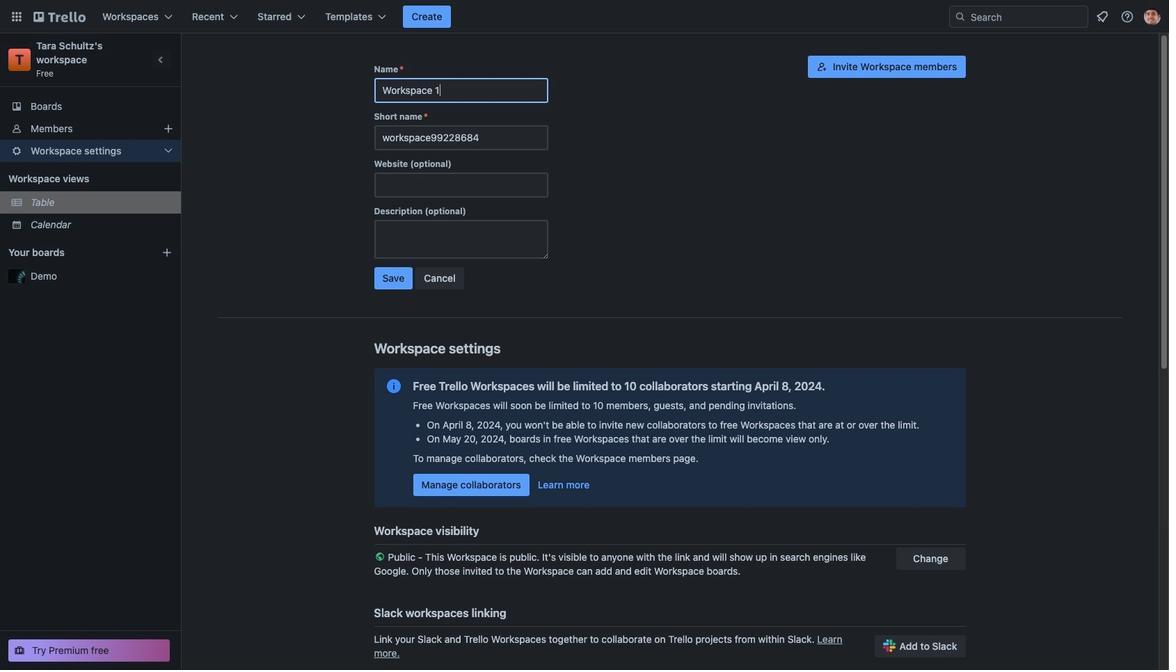 Task type: locate. For each thing, give the bounding box(es) containing it.
0 notifications image
[[1094, 8, 1111, 25]]

open information menu image
[[1120, 10, 1134, 24]]

Search field
[[949, 6, 1088, 28]]

organizationdetailform element
[[374, 56, 548, 295]]

james peterson (jamespeterson93) image
[[1144, 8, 1161, 25]]

None text field
[[374, 78, 548, 103], [374, 125, 548, 150], [374, 173, 548, 198], [374, 220, 548, 259], [374, 78, 548, 103], [374, 125, 548, 150], [374, 173, 548, 198], [374, 220, 548, 259]]



Task type: describe. For each thing, give the bounding box(es) containing it.
back to home image
[[33, 6, 86, 28]]

search image
[[955, 11, 966, 22]]

add board image
[[161, 247, 173, 258]]

primary element
[[0, 0, 1169, 33]]

workspace navigation collapse icon image
[[152, 50, 171, 70]]

your boards with 1 items element
[[8, 244, 141, 261]]



Task type: vqa. For each thing, say whether or not it's contained in the screenshot.
Primary ELEMENT
yes



